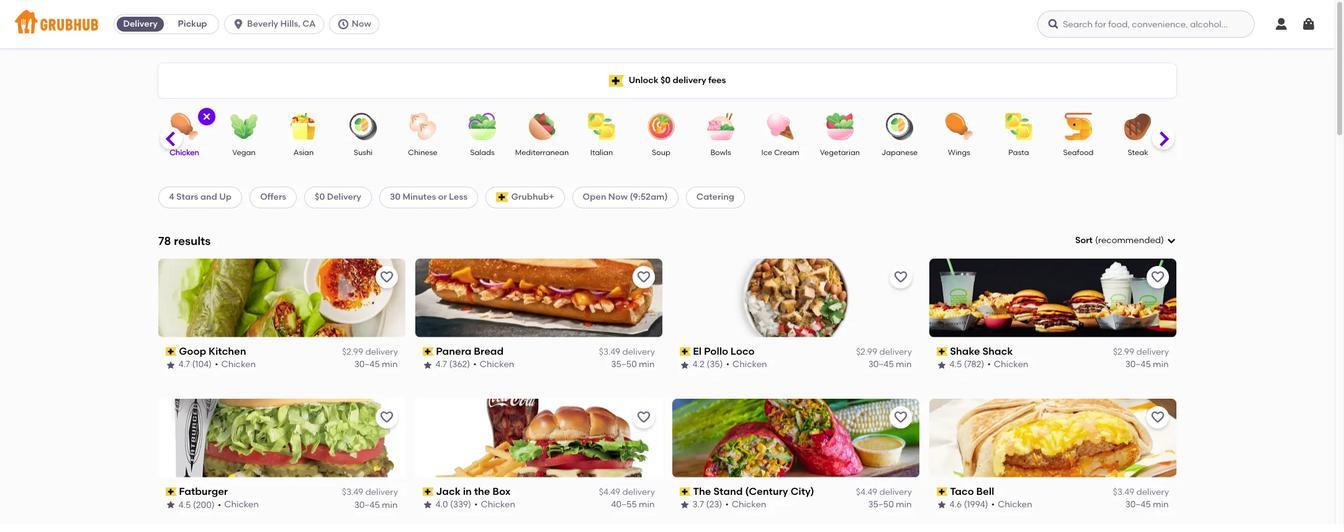 Task type: describe. For each thing, give the bounding box(es) containing it.
chicken image
[[163, 113, 206, 140]]

min for bell
[[1154, 500, 1169, 511]]

loco
[[731, 346, 755, 358]]

box
[[493, 486, 511, 498]]

4.2
[[693, 360, 705, 370]]

$2.99 for goop kitchen
[[342, 347, 363, 358]]

jack
[[436, 486, 461, 498]]

$4.49 for jack in the box
[[599, 487, 620, 498]]

the
[[475, 486, 491, 498]]

4 stars and up
[[169, 192, 232, 203]]

30–45 min for shake shack
[[1126, 360, 1169, 370]]

35–50 min for panera bread
[[612, 360, 655, 370]]

$2.99 for el pollo loco
[[856, 347, 878, 358]]

min for kitchen
[[382, 360, 398, 370]]

now button
[[329, 14, 384, 34]]

asian
[[294, 148, 314, 157]]

min for bread
[[639, 360, 655, 370]]

$3.49 delivery for fatburger
[[342, 487, 398, 498]]

ca
[[303, 19, 316, 29]]

delivery inside delivery button
[[123, 19, 158, 29]]

(200)
[[193, 500, 215, 511]]

min for shack
[[1154, 360, 1169, 370]]

(
[[1095, 235, 1098, 246]]

grubhub plus flag logo image for unlock $0 delivery fees
[[609, 75, 624, 87]]

pickup
[[178, 19, 207, 29]]

less
[[449, 192, 468, 203]]

save this restaurant button for in
[[633, 407, 655, 429]]

1 horizontal spatial delivery
[[327, 192, 361, 203]]

4.6 (1994)
[[950, 500, 989, 511]]

subscription pass image for el pollo loco
[[680, 348, 691, 357]]

4.5 (200)
[[179, 500, 215, 511]]

4.7 (362)
[[436, 360, 471, 370]]

wings image
[[938, 113, 981, 140]]

vegan
[[232, 148, 256, 157]]

4.2 (35)
[[693, 360, 723, 370]]

italian
[[590, 148, 613, 157]]

save this restaurant image for (century
[[894, 410, 909, 425]]

min for in
[[639, 500, 655, 511]]

in
[[463, 486, 472, 498]]

star icon image for goop kitchen
[[166, 361, 176, 370]]

svg image inside main navigation 'navigation'
[[1302, 17, 1317, 32]]

0 vertical spatial $0
[[661, 75, 671, 86]]

subscription pass image for shake shack
[[937, 348, 948, 357]]

bowls
[[711, 148, 731, 157]]

4.5 (782)
[[950, 360, 985, 370]]

japanese image
[[878, 113, 922, 140]]

panera bread logo image
[[415, 259, 663, 338]]

sort
[[1076, 235, 1093, 246]]

salads
[[470, 148, 495, 157]]

78 results
[[158, 234, 211, 248]]

(104)
[[192, 360, 212, 370]]

results
[[174, 234, 211, 248]]

save this restaurant button for kitchen
[[376, 266, 398, 289]]

shake
[[951, 346, 981, 358]]

40–55 min
[[612, 500, 655, 511]]

kitchen
[[209, 346, 247, 358]]

el pollo loco
[[693, 346, 755, 358]]

chinese image
[[401, 113, 445, 140]]

• for the stand (century city)
[[726, 500, 729, 511]]

goop kitchen
[[179, 346, 247, 358]]

star icon image for el pollo loco
[[680, 361, 690, 370]]

chicken down chicken image
[[170, 148, 199, 157]]

30–45 for shake shack
[[1126, 360, 1151, 370]]

$4.49 delivery for the stand (century city)
[[856, 487, 912, 498]]

• chicken for jack in the box
[[475, 500, 516, 511]]

$2.99 delivery for shake shack
[[1113, 347, 1169, 358]]

chicken for el
[[733, 360, 768, 370]]

the stand (century city) logo image
[[673, 399, 920, 478]]

• for taco bell
[[992, 500, 995, 511]]

catering
[[697, 192, 735, 203]]

$3.49 for panera bread
[[599, 347, 620, 358]]

$3.49 delivery for panera bread
[[599, 347, 655, 358]]

main navigation navigation
[[0, 0, 1335, 48]]

steak
[[1128, 148, 1149, 157]]

chicken for the
[[732, 500, 767, 511]]

mediterranean
[[515, 148, 569, 157]]

• chicken for fatburger
[[218, 500, 259, 511]]

)
[[1161, 235, 1164, 246]]

• for jack in the box
[[475, 500, 478, 511]]

save this restaurant image for taco bell
[[1151, 410, 1166, 425]]

svg image inside now button
[[337, 18, 349, 30]]

unlock $0 delivery fees
[[629, 75, 726, 86]]

star icon image for taco bell
[[937, 501, 947, 511]]

30–45 min for taco bell
[[1126, 500, 1169, 511]]

the
[[693, 486, 712, 498]]

up
[[219, 192, 232, 203]]

italian image
[[580, 113, 623, 140]]

wings
[[948, 148, 971, 157]]

$4.49 for the stand (century city)
[[856, 487, 878, 498]]

vegetarian
[[820, 148, 860, 157]]

sushi
[[354, 148, 373, 157]]

the stand (century city)
[[693, 486, 815, 498]]

ice
[[762, 148, 773, 157]]

save this restaurant image for loco
[[894, 270, 909, 285]]

78
[[158, 234, 171, 248]]

• for panera bread
[[474, 360, 477, 370]]

1 horizontal spatial now
[[608, 192, 628, 203]]

beverly hills, ca button
[[224, 14, 329, 34]]

asian image
[[282, 113, 325, 140]]

star icon image for panera bread
[[423, 361, 433, 370]]

subscription pass image for fatburger
[[166, 488, 177, 497]]

delivery button
[[114, 14, 166, 34]]

• chicken for el pollo loco
[[727, 360, 768, 370]]

(362)
[[450, 360, 471, 370]]

• for el pollo loco
[[727, 360, 730, 370]]

save this restaurant button for shack
[[1147, 266, 1169, 289]]

30
[[390, 192, 401, 203]]

el pollo loco logo image
[[673, 259, 920, 338]]

delivery for bread
[[623, 347, 655, 358]]

4.5 for shake shack
[[950, 360, 963, 370]]

subscription pass image for goop kitchen
[[166, 348, 177, 357]]

stand
[[714, 486, 743, 498]]

fees
[[709, 75, 726, 86]]

• chicken for the stand (century city)
[[726, 500, 767, 511]]

(782)
[[965, 360, 985, 370]]

$3.49 delivery for taco bell
[[1113, 487, 1169, 498]]

3.7
[[693, 500, 705, 511]]

grubhub+
[[511, 192, 554, 203]]

save this restaurant image for goop kitchen
[[379, 270, 394, 285]]

or
[[438, 192, 447, 203]]

shack
[[983, 346, 1014, 358]]

min for pollo
[[896, 360, 912, 370]]

$0 delivery
[[315, 192, 361, 203]]

$3.49 for fatburger
[[342, 487, 363, 498]]

minutes
[[403, 192, 436, 203]]

jack in the box
[[436, 486, 511, 498]]

unlock
[[629, 75, 659, 86]]

pasta
[[1009, 148, 1029, 157]]

4
[[169, 192, 174, 203]]

panera bread
[[436, 346, 504, 358]]

save this restaurant image for panera bread
[[637, 270, 651, 285]]

and
[[200, 192, 217, 203]]

subscription pass image for jack in the box
[[423, 488, 434, 497]]

30 minutes or less
[[390, 192, 468, 203]]

open now (9:52am)
[[583, 192, 668, 203]]

sort ( recommended )
[[1076, 235, 1164, 246]]

(9:52am)
[[630, 192, 668, 203]]

el
[[693, 346, 702, 358]]

open
[[583, 192, 606, 203]]

3.7 (23)
[[693, 500, 723, 511]]



Task type: vqa. For each thing, say whether or not it's contained in the screenshot.
2
no



Task type: locate. For each thing, give the bounding box(es) containing it.
grubhub plus flag logo image left unlock at the left of the page
[[609, 75, 624, 87]]

now right ca
[[352, 19, 371, 29]]

30–45 min for goop kitchen
[[355, 360, 398, 370]]

35–50 min for the stand (century city)
[[869, 500, 912, 511]]

grubhub plus flag logo image
[[609, 75, 624, 87], [496, 193, 509, 203]]

grubhub plus flag logo image left grubhub+
[[496, 193, 509, 203]]

save this restaurant button for stand
[[890, 407, 912, 429]]

1 horizontal spatial $3.49
[[599, 347, 620, 358]]

salads image
[[461, 113, 504, 140]]

subscription pass image for panera bread
[[423, 348, 434, 357]]

pollo
[[704, 346, 729, 358]]

goop kitchen logo image
[[158, 259, 406, 338]]

2 horizontal spatial $3.49
[[1113, 487, 1135, 498]]

recommended
[[1098, 235, 1161, 246]]

grubhub plus flag logo image for grubhub+
[[496, 193, 509, 203]]

svg image
[[1302, 17, 1317, 32], [202, 112, 212, 122], [1167, 236, 1177, 246]]

1 horizontal spatial grubhub plus flag logo image
[[609, 75, 624, 87]]

Search for food, convenience, alcohol... search field
[[1038, 11, 1255, 38]]

• right (782)
[[988, 360, 991, 370]]

save this restaurant image for shake shack
[[1151, 270, 1166, 285]]

delivery for pollo
[[880, 347, 912, 358]]

goop
[[179, 346, 207, 358]]

(23)
[[707, 500, 723, 511]]

2 horizontal spatial $3.49 delivery
[[1113, 487, 1169, 498]]

0 horizontal spatial 35–50 min
[[612, 360, 655, 370]]

star icon image
[[166, 361, 176, 370], [423, 361, 433, 370], [680, 361, 690, 370], [937, 361, 947, 370], [166, 501, 176, 511], [423, 501, 433, 511], [680, 501, 690, 511], [937, 501, 947, 511]]

1 horizontal spatial 35–50
[[869, 500, 894, 511]]

35–50 for the stand (century city)
[[869, 500, 894, 511]]

delivery for in
[[623, 487, 655, 498]]

star icon image left 3.7
[[680, 501, 690, 511]]

delivery for shack
[[1137, 347, 1169, 358]]

35–50
[[612, 360, 637, 370], [869, 500, 894, 511]]

min
[[382, 360, 398, 370], [639, 360, 655, 370], [896, 360, 912, 370], [1154, 360, 1169, 370], [382, 500, 398, 511], [639, 500, 655, 511], [896, 500, 912, 511], [1154, 500, 1169, 511]]

subscription pass image left taco
[[937, 488, 948, 497]]

(century
[[746, 486, 789, 498]]

pickup button
[[166, 14, 219, 34]]

• chicken for taco bell
[[992, 500, 1033, 511]]

subscription pass image left shake
[[937, 348, 948, 357]]

2 4.7 from the left
[[436, 360, 447, 370]]

chicken right (200)
[[225, 500, 259, 511]]

0 horizontal spatial grubhub plus flag logo image
[[496, 193, 509, 203]]

subscription pass image left goop
[[166, 348, 177, 357]]

1 horizontal spatial $4.49 delivery
[[856, 487, 912, 498]]

0 vertical spatial 35–50 min
[[612, 360, 655, 370]]

1 4.7 from the left
[[179, 360, 190, 370]]

• for shake shack
[[988, 360, 991, 370]]

chicken down 'the stand (century city)'
[[732, 500, 767, 511]]

city)
[[791, 486, 815, 498]]

$0
[[661, 75, 671, 86], [315, 192, 325, 203]]

chicken for jack
[[481, 500, 516, 511]]

0 horizontal spatial $3.49 delivery
[[342, 487, 398, 498]]

bowls image
[[699, 113, 743, 140]]

2 $4.49 from the left
[[856, 487, 878, 498]]

4.0
[[436, 500, 448, 511]]

3 $2.99 from the left
[[1113, 347, 1135, 358]]

delivery
[[123, 19, 158, 29], [327, 192, 361, 203]]

• chicken for panera bread
[[474, 360, 515, 370]]

$3.49
[[599, 347, 620, 358], [342, 487, 363, 498], [1113, 487, 1135, 498]]

vegetarian image
[[818, 113, 862, 140]]

(1994)
[[965, 500, 989, 511]]

4.5 down shake
[[950, 360, 963, 370]]

bell
[[977, 486, 995, 498]]

0 horizontal spatial svg image
[[202, 112, 212, 122]]

star icon image left 4.5 (200)
[[166, 501, 176, 511]]

• chicken down 'the stand (century city)'
[[726, 500, 767, 511]]

30–45 for taco bell
[[1126, 500, 1151, 511]]

30–45 for el pollo loco
[[869, 360, 894, 370]]

• chicken down bread
[[474, 360, 515, 370]]

• chicken down kitchen
[[215, 360, 256, 370]]

30–45 min for fatburger
[[355, 500, 398, 511]]

subscription pass image for the stand (century city)
[[680, 488, 691, 497]]

4.5
[[950, 360, 963, 370], [179, 500, 191, 511]]

2 vertical spatial svg image
[[1167, 236, 1177, 246]]

save this restaurant button
[[376, 266, 398, 289], [633, 266, 655, 289], [890, 266, 912, 289], [1147, 266, 1169, 289], [376, 407, 398, 429], [633, 407, 655, 429], [890, 407, 912, 429], [1147, 407, 1169, 429]]

4.7 (104)
[[179, 360, 212, 370]]

save this restaurant button for bell
[[1147, 407, 1169, 429]]

save this restaurant image for the
[[637, 410, 651, 425]]

star icon image for jack in the box
[[423, 501, 433, 511]]

0 vertical spatial delivery
[[123, 19, 158, 29]]

0 vertical spatial svg image
[[1302, 17, 1317, 32]]

0 vertical spatial 35–50
[[612, 360, 637, 370]]

chicken down box in the left bottom of the page
[[481, 500, 516, 511]]

1 vertical spatial 4.5
[[179, 500, 191, 511]]

4.7 down panera at the left bottom of page
[[436, 360, 447, 370]]

2 horizontal spatial $2.99
[[1113, 347, 1135, 358]]

0 horizontal spatial $4.49
[[599, 487, 620, 498]]

steak image
[[1117, 113, 1160, 140]]

chicken for goop
[[222, 360, 256, 370]]

$2.99
[[342, 347, 363, 358], [856, 347, 878, 358], [1113, 347, 1135, 358]]

star icon image for the stand (century city)
[[680, 501, 690, 511]]

deli image
[[1176, 113, 1220, 140]]

star icon image left 4.7 (362)
[[423, 361, 433, 370]]

vegan image
[[222, 113, 266, 140]]

star icon image left 4.0 at bottom left
[[423, 501, 433, 511]]

$2.99 delivery for goop kitchen
[[342, 347, 398, 358]]

4.5 for fatburger
[[179, 500, 191, 511]]

save this restaurant image
[[379, 270, 394, 285], [637, 270, 651, 285], [1151, 270, 1166, 285], [1151, 410, 1166, 425]]

fatburger logo image
[[158, 399, 406, 478]]

0 vertical spatial 4.5
[[950, 360, 963, 370]]

seafood
[[1063, 148, 1094, 157]]

1 horizontal spatial 4.5
[[950, 360, 963, 370]]

cream
[[774, 148, 800, 157]]

beverly
[[247, 19, 278, 29]]

(35)
[[707, 360, 723, 370]]

30–45 min
[[355, 360, 398, 370], [869, 360, 912, 370], [1126, 360, 1169, 370], [355, 500, 398, 511], [1126, 500, 1169, 511]]

30–45 for fatburger
[[355, 500, 380, 511]]

1 vertical spatial delivery
[[327, 192, 361, 203]]

30–45 for goop kitchen
[[355, 360, 380, 370]]

• for goop kitchen
[[215, 360, 219, 370]]

subscription pass image
[[423, 348, 434, 357], [937, 348, 948, 357], [680, 488, 691, 497], [937, 488, 948, 497]]

4.5 left (200)
[[179, 500, 191, 511]]

•
[[215, 360, 219, 370], [474, 360, 477, 370], [727, 360, 730, 370], [988, 360, 991, 370], [218, 500, 222, 511], [475, 500, 478, 511], [726, 500, 729, 511], [992, 500, 995, 511]]

star icon image left 4.6
[[937, 501, 947, 511]]

delivery for kitchen
[[365, 347, 398, 358]]

taco bell logo image
[[930, 399, 1177, 478]]

• right (35)
[[727, 360, 730, 370]]

svg image inside "beverly hills, ca" button
[[232, 18, 245, 30]]

subscription pass image left panera at the left bottom of page
[[423, 348, 434, 357]]

2 $4.49 delivery from the left
[[856, 487, 912, 498]]

subscription pass image
[[166, 348, 177, 357], [680, 348, 691, 357], [166, 488, 177, 497], [423, 488, 434, 497]]

1 horizontal spatial $0
[[661, 75, 671, 86]]

delivery
[[673, 75, 706, 86], [365, 347, 398, 358], [623, 347, 655, 358], [880, 347, 912, 358], [1137, 347, 1169, 358], [365, 487, 398, 498], [623, 487, 655, 498], [880, 487, 912, 498], [1137, 487, 1169, 498]]

subscription pass image left el
[[680, 348, 691, 357]]

delivery down sushi
[[327, 192, 361, 203]]

chicken for shake
[[995, 360, 1029, 370]]

delivery for stand
[[880, 487, 912, 498]]

• chicken for shake shack
[[988, 360, 1029, 370]]

now
[[352, 19, 371, 29], [608, 192, 628, 203]]

bread
[[474, 346, 504, 358]]

1 vertical spatial $0
[[315, 192, 325, 203]]

0 horizontal spatial $0
[[315, 192, 325, 203]]

0 horizontal spatial $4.49 delivery
[[599, 487, 655, 498]]

2 $2.99 from the left
[[856, 347, 878, 358]]

• chicken down loco
[[727, 360, 768, 370]]

0 horizontal spatial delivery
[[123, 19, 158, 29]]

1 vertical spatial 35–50 min
[[869, 500, 912, 511]]

subscription pass image left "the"
[[680, 488, 691, 497]]

shake shack logo image
[[930, 259, 1177, 338]]

$3.49 for taco bell
[[1113, 487, 1135, 498]]

sushi image
[[342, 113, 385, 140]]

4.7 for panera bread
[[436, 360, 447, 370]]

30–45 min for el pollo loco
[[869, 360, 912, 370]]

min for stand
[[896, 500, 912, 511]]

ice cream
[[762, 148, 800, 157]]

subscription pass image for taco bell
[[937, 488, 948, 497]]

1 horizontal spatial $3.49 delivery
[[599, 347, 655, 358]]

$3.49 delivery
[[599, 347, 655, 358], [342, 487, 398, 498], [1113, 487, 1169, 498]]

shake shack
[[951, 346, 1014, 358]]

2 horizontal spatial $2.99 delivery
[[1113, 347, 1169, 358]]

ice cream image
[[759, 113, 802, 140]]

$4.49 delivery for jack in the box
[[599, 487, 655, 498]]

$2.99 for shake shack
[[1113, 347, 1135, 358]]

chicken down the shack
[[995, 360, 1029, 370]]

star icon image left 4.2 on the right bottom of page
[[680, 361, 690, 370]]

2 horizontal spatial svg image
[[1302, 17, 1317, 32]]

• chicken
[[215, 360, 256, 370], [474, 360, 515, 370], [727, 360, 768, 370], [988, 360, 1029, 370], [218, 500, 259, 511], [475, 500, 516, 511], [726, 500, 767, 511], [992, 500, 1033, 511]]

• down bell
[[992, 500, 995, 511]]

1 horizontal spatial $2.99
[[856, 347, 878, 358]]

jack in the box logo image
[[415, 399, 663, 478]]

• chicken down the shack
[[988, 360, 1029, 370]]

1 horizontal spatial $4.49
[[856, 487, 878, 498]]

subscription pass image left jack
[[423, 488, 434, 497]]

0 horizontal spatial 35–50
[[612, 360, 637, 370]]

chicken down bread
[[480, 360, 515, 370]]

pasta image
[[997, 113, 1041, 140]]

$0 right unlock at the left of the page
[[661, 75, 671, 86]]

$4.49 delivery
[[599, 487, 655, 498], [856, 487, 912, 498]]

taco bell
[[951, 486, 995, 498]]

40–55
[[612, 500, 637, 511]]

• for fatburger
[[218, 500, 222, 511]]

now right open
[[608, 192, 628, 203]]

$2.99 delivery
[[342, 347, 398, 358], [856, 347, 912, 358], [1113, 347, 1169, 358]]

• down jack in the box
[[475, 500, 478, 511]]

star icon image left 4.7 (104)
[[166, 361, 176, 370]]

soup image
[[640, 113, 683, 140]]

3 $2.99 delivery from the left
[[1113, 347, 1169, 358]]

chicken down loco
[[733, 360, 768, 370]]

chinese
[[408, 148, 438, 157]]

0 vertical spatial grubhub plus flag logo image
[[609, 75, 624, 87]]

1 horizontal spatial 35–50 min
[[869, 500, 912, 511]]

0 horizontal spatial $2.99
[[342, 347, 363, 358]]

1 horizontal spatial $2.99 delivery
[[856, 347, 912, 358]]

• chicken down bell
[[992, 500, 1033, 511]]

0 vertical spatial now
[[352, 19, 371, 29]]

35–50 for panera bread
[[612, 360, 637, 370]]

• right '(23)'
[[726, 500, 729, 511]]

0 horizontal spatial now
[[352, 19, 371, 29]]

1 $4.49 from the left
[[599, 487, 620, 498]]

• right (200)
[[218, 500, 222, 511]]

(339)
[[451, 500, 472, 511]]

4.7
[[179, 360, 190, 370], [436, 360, 447, 370]]

star icon image left the 4.5 (782)
[[937, 361, 947, 370]]

delivery left 'pickup'
[[123, 19, 158, 29]]

4.6
[[950, 500, 962, 511]]

stars
[[176, 192, 198, 203]]

now inside button
[[352, 19, 371, 29]]

4.7 for goop kitchen
[[179, 360, 190, 370]]

0 horizontal spatial 4.5
[[179, 500, 191, 511]]

taco
[[951, 486, 975, 498]]

delivery for bell
[[1137, 487, 1169, 498]]

0 horizontal spatial $2.99 delivery
[[342, 347, 398, 358]]

none field containing sort
[[1076, 235, 1177, 247]]

save this restaurant button for pollo
[[890, 266, 912, 289]]

seafood image
[[1057, 113, 1100, 140]]

$0 right the offers
[[315, 192, 325, 203]]

1 $2.99 delivery from the left
[[342, 347, 398, 358]]

1 horizontal spatial svg image
[[1167, 236, 1177, 246]]

0 horizontal spatial 4.7
[[179, 360, 190, 370]]

chicken down kitchen
[[222, 360, 256, 370]]

1 $2.99 from the left
[[342, 347, 363, 358]]

2 $2.99 delivery from the left
[[856, 347, 912, 358]]

1 vertical spatial grubhub plus flag logo image
[[496, 193, 509, 203]]

• down 'goop kitchen'
[[215, 360, 219, 370]]

japanese
[[882, 148, 918, 157]]

0 horizontal spatial $3.49
[[342, 487, 363, 498]]

star icon image for fatburger
[[166, 501, 176, 511]]

chicken for taco
[[998, 500, 1033, 511]]

svg image
[[1274, 17, 1289, 32], [232, 18, 245, 30], [337, 18, 349, 30], [1048, 18, 1060, 30]]

35–50 min
[[612, 360, 655, 370], [869, 500, 912, 511]]

soup
[[652, 148, 671, 157]]

offers
[[260, 192, 286, 203]]

None field
[[1076, 235, 1177, 247]]

chicken for panera
[[480, 360, 515, 370]]

4.7 down goop
[[179, 360, 190, 370]]

4.0 (339)
[[436, 500, 472, 511]]

1 vertical spatial now
[[608, 192, 628, 203]]

beverly hills, ca
[[247, 19, 316, 29]]

panera
[[436, 346, 472, 358]]

star icon image for shake shack
[[937, 361, 947, 370]]

save this restaurant image
[[894, 270, 909, 285], [379, 410, 394, 425], [637, 410, 651, 425], [894, 410, 909, 425]]

• chicken for goop kitchen
[[215, 360, 256, 370]]

chicken right '(1994)'
[[998, 500, 1033, 511]]

• down panera bread
[[474, 360, 477, 370]]

1 horizontal spatial 4.7
[[436, 360, 447, 370]]

fatburger
[[179, 486, 228, 498]]

mediterranean image
[[520, 113, 564, 140]]

subscription pass image left 'fatburger'
[[166, 488, 177, 497]]

• chicken right (200)
[[218, 500, 259, 511]]

chicken
[[170, 148, 199, 157], [222, 360, 256, 370], [480, 360, 515, 370], [733, 360, 768, 370], [995, 360, 1029, 370], [225, 500, 259, 511], [481, 500, 516, 511], [732, 500, 767, 511], [998, 500, 1033, 511]]

$2.99 delivery for el pollo loco
[[856, 347, 912, 358]]

save this restaurant button for bread
[[633, 266, 655, 289]]

1 $4.49 delivery from the left
[[599, 487, 655, 498]]

1 vertical spatial 35–50
[[869, 500, 894, 511]]

1 vertical spatial svg image
[[202, 112, 212, 122]]

• chicken down box in the left bottom of the page
[[475, 500, 516, 511]]



